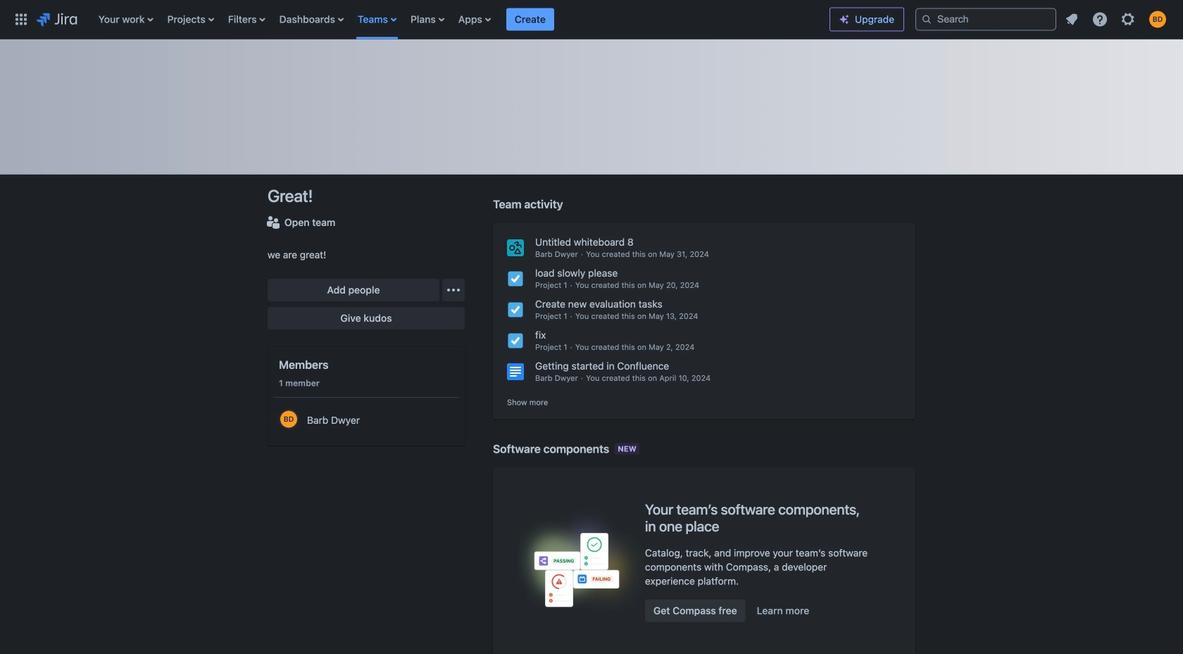 Task type: locate. For each thing, give the bounding box(es) containing it.
settings image
[[1120, 11, 1137, 28]]

list
[[91, 0, 830, 39], [1060, 7, 1175, 32]]

banner
[[0, 0, 1184, 39]]

0 horizontal spatial list
[[91, 0, 830, 39]]

primary element
[[8, 0, 830, 39]]

jira image
[[37, 11, 77, 28], [37, 11, 77, 28]]

group
[[645, 600, 818, 623]]

help image
[[1092, 11, 1109, 28]]

actions image
[[445, 282, 462, 299]]

None search field
[[916, 8, 1057, 31]]

list item
[[506, 0, 554, 39]]



Task type: vqa. For each thing, say whether or not it's contained in the screenshot.
list
yes



Task type: describe. For each thing, give the bounding box(es) containing it.
Search field
[[916, 8, 1057, 31]]

search image
[[922, 14, 933, 25]]

appswitcher icon image
[[13, 11, 30, 28]]

notifications image
[[1064, 11, 1081, 28]]

1 horizontal spatial list
[[1060, 7, 1175, 32]]

your profile and settings image
[[1150, 11, 1167, 28]]



